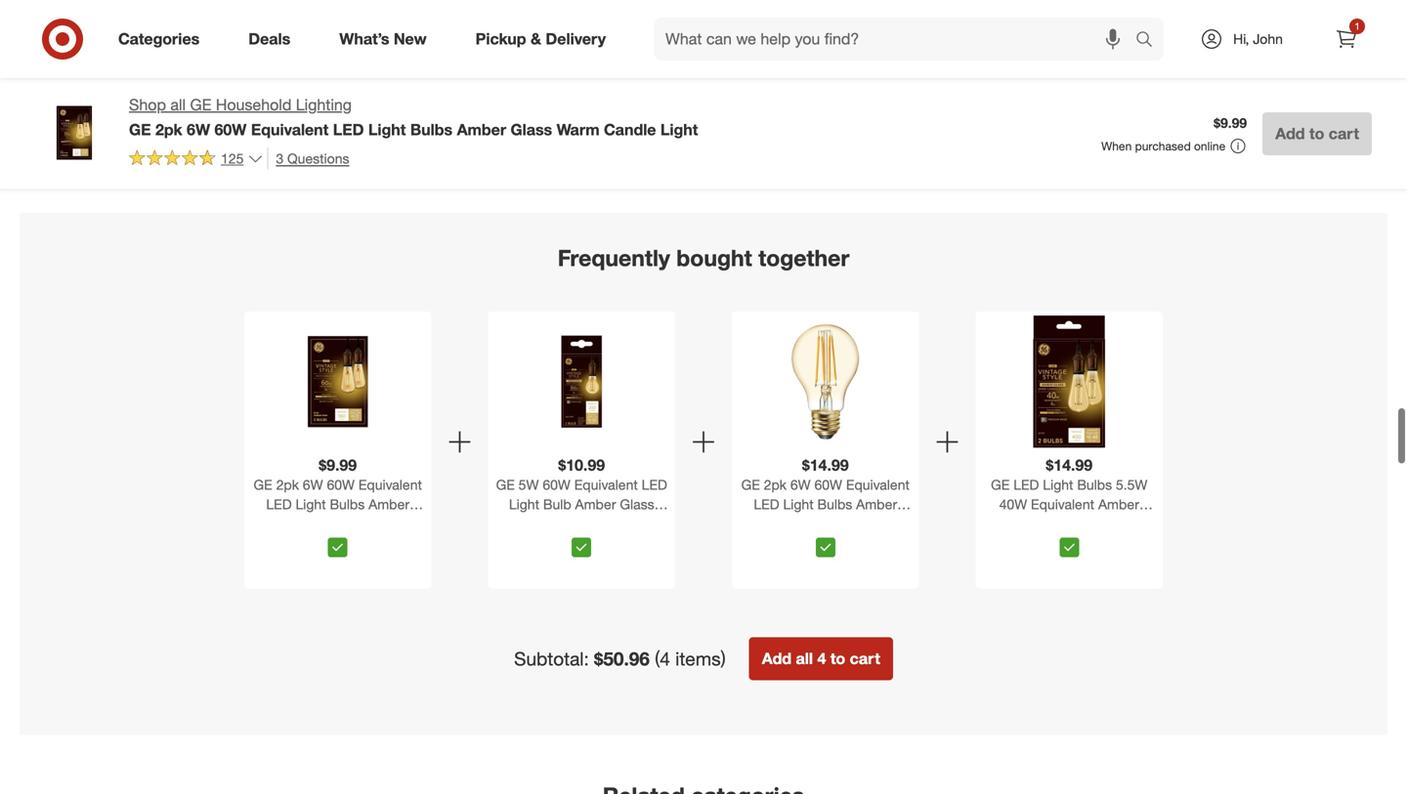 Task type: vqa. For each thing, say whether or not it's contained in the screenshot.
Bulbs
yes



Task type: describe. For each thing, give the bounding box(es) containing it.
ge inside $9.99 ge 2pk 6w 60w equivalent led light bulbs amber glass warm candle light
[[254, 476, 272, 494]]

cart down 1 link
[[1329, 124, 1360, 143]]

candle inside ge 2pk 6w 60w equivalent led light bulbs amber glass candle light add to cart
[[47, 49, 90, 66]]

40w inside ge led light bulbs 5.5w 40w equivalent amber glass warm candle light
[[645, 15, 673, 32]]

bulbs inside $14.99 ge led light bulbs 5.5w 40w equivalent amber glass warm candle light
[[1077, 476, 1112, 494]]

$9.99 for $9.99 ge 2pk 6w 60w equivalent led light bulbs amber glass warm candle light
[[319, 456, 357, 475]]

pickup
[[476, 29, 526, 48]]

john
[[1253, 30, 1283, 47]]

candle inside ge 2pk 6w 60w equivalent led light bulbs clear glass warm candle light add to cart
[[246, 49, 290, 66]]

bulbs inside ge 2pk 4.5w 40w equivalent led globe light bulbs amber glass warm candle light add to cart
[[1078, 32, 1113, 49]]

cart inside ge 2pk 6w 60w equivalent led light bulbs amber glass candle light add to cart
[[96, 69, 119, 84]]

warm inside $14.99 ge led light bulbs 5.5w 40w equivalent amber glass warm candle light
[[1030, 516, 1066, 533]]

warm inside ge 2pk 5.5w 60w equivalent led globe light bulbs amber glass warm candle light add to cart
[[446, 49, 481, 66]]

led inside ge 2pk 6w 60w equivalent led light bulbs clear glass warm candle light add to cart
[[314, 15, 339, 32]]

led inside $14.99 ge led light bulbs 5.5w 40w equivalent amber glass warm candle light
[[1014, 476, 1039, 494]]

2pk inside ge 2pk 5w 60w equivalent reveal led hd+ light bulbs
[[1266, 0, 1289, 15]]

add to cart button for ge 2pk 6w 60w equivalent led light bulbs clear glass warm candle light
[[246, 61, 327, 92]]

to inside ge 2pk 4.5w 40w equivalent led globe light bulbs amber glass warm candle light add to cart
[[1078, 69, 1089, 84]]

1
[[1355, 20, 1360, 32]]

ge 6w 60w equivalent led light bulb amber glass warm candle light
[[844, 0, 1000, 49]]

bulbs inside ge led light bulbs 5.5w 40w equivalent amber glass warm candle light
[[731, 0, 766, 15]]

led inside ge 2pk 4.5w 40w equivalent led globe light bulbs amber glass warm candle light add to cart
[[1111, 15, 1137, 32]]

warm inside shop all ge household lighting ge 2pk 6w 60w equivalent led light bulbs amber glass warm candle light
[[557, 120, 600, 139]]

add inside ge 2pk 6w 60w equivalent led light bulbs amber glass candle light add to cart
[[56, 69, 78, 84]]

ge led light bulbs 5.5w 40w equivalent amber glass warm candle light
[[645, 0, 802, 49]]

add to cart button for ge 2pk 5w 60w equivalent reveal led hd+ light bulbs
[[1243, 61, 1324, 92]]

2pk inside ge 2pk 6w 60w equivalent led light bulbs amber glass candle light add to cart
[[69, 0, 92, 15]]

warm inside "ge 6w 60w equivalent led light bulb amber glass warm candle light"
[[883, 32, 918, 49]]

amber inside $9.99 ge 2pk 6w 60w equivalent led light bulbs amber glass warm candle light
[[369, 496, 410, 513]]

equivalent inside $14.99 ge 2pk 6w 60w equivalent led light bulbs amber glass candle light
[[846, 476, 910, 494]]

40w inside $14.99 ge led light bulbs 5.5w 40w equivalent amber glass warm candle light
[[1000, 496, 1027, 513]]

60w inside $14.99 ge 2pk 6w 60w equivalent led light bulbs amber glass candle light
[[815, 476, 843, 494]]

(4
[[655, 648, 670, 670]]

amber inside "ge 6w 60w equivalent led light bulb amber glass warm candle light"
[[940, 15, 981, 32]]

equivalent inside $9.99 ge 2pk 6w 60w equivalent led light bulbs amber glass warm candle light
[[359, 476, 422, 494]]

ge inside ge 2pk 5.5w 60w equivalent led globe light bulbs amber glass warm candle light add to cart
[[446, 0, 464, 15]]

ge 5w 60w equivalent led light bulb amber glass warm candle light medium base image
[[516, 316, 648, 448]]

add all 4 to cart button
[[749, 638, 893, 681]]

what's new link
[[323, 18, 451, 61]]

0 vertical spatial ge 2pk 6w 60w equivalent led light bulbs amber glass candle light link
[[47, 0, 207, 66]]

when purchased online
[[1102, 139, 1226, 153]]

ge inside ge 2pk 6w 60w equivalent led light bulbs amber glass candle light add to cart
[[47, 0, 66, 15]]

deals link
[[232, 18, 315, 61]]

frequently bought together
[[558, 244, 850, 272]]

1 link
[[1325, 18, 1368, 61]]

$9.99 ge 2pk 6w 60w equivalent led light bulbs amber glass warm candle light
[[254, 456, 422, 533]]

$14.99 ge led light bulbs 5.5w 40w equivalent amber glass warm candle light
[[991, 456, 1148, 533]]

add all 4 to cart
[[762, 649, 880, 668]]

warm inside $9.99 ge 2pk 6w 60w equivalent led light bulbs amber glass warm candle light
[[299, 516, 334, 533]]

categories
[[118, 29, 200, 48]]

all for shop
[[170, 95, 186, 114]]

ge inside ge 2pk 4.5w 40w equivalent led globe light bulbs amber glass warm candle light add to cart
[[1044, 0, 1063, 15]]

led inside ge 2pk 6w 60w equivalent led light bulbs amber glass candle light add to cart
[[114, 15, 140, 32]]

hd+
[[1243, 32, 1271, 49]]

ge 2pk 4.5w 40w equivalent led globe light bulbs amber glass warm candle light link
[[1044, 0, 1204, 66]]

bulbs inside ge 2pk 6w 60w equivalent led light bulbs amber glass candle light add to cart
[[47, 32, 82, 49]]

led inside $9.99 ge 2pk 6w 60w equivalent led light bulbs amber glass warm candle light
[[266, 496, 292, 513]]

candle inside shop all ge household lighting ge 2pk 6w 60w equivalent led light bulbs amber glass warm candle light
[[604, 120, 656, 139]]

ge led light bulbs 5.5w 40w equivalent amber glass warm candle light image
[[1003, 316, 1136, 448]]

ge 2pk 5.5w 60w equivalent led globe light bulbs amber glass warm candle light add to cart
[[446, 0, 598, 84]]

2pk inside $9.99 ge 2pk 6w 60w equivalent led light bulbs amber glass warm candle light
[[276, 476, 299, 494]]

subtotal:
[[514, 648, 589, 670]]

glass inside $9.99 ge 2pk 6w 60w equivalent led light bulbs amber glass warm candle light
[[260, 516, 295, 533]]

globe for 60w
[[542, 15, 579, 32]]

warm inside ge 2pk 6w 60w equivalent led light bulbs clear glass warm candle light add to cart
[[359, 32, 395, 49]]

clear
[[285, 32, 317, 49]]

cart right 4
[[850, 649, 880, 668]]

candle inside "ge 6w 60w equivalent led light bulb amber glass warm candle light"
[[922, 32, 966, 49]]

led inside ge 2pk 5w 60w equivalent reveal led hd+ light bulbs
[[1355, 15, 1381, 32]]

1 vertical spatial ge led light bulbs 5.5w 40w equivalent amber glass warm candle light link
[[980, 475, 1159, 533]]

equivalent inside $10.99 ge 5w 60w equivalent led light bulb amber glass warm candle light medium base
[[574, 476, 638, 494]]

candle inside ge 2pk 4.5w 40w equivalent led globe light bulbs amber glass warm candle light add to cart
[[1083, 49, 1127, 66]]

ge 2pk 6w 60w equivalent led light bulbs amber glass candle light add to cart
[[47, 0, 174, 84]]

add left 4
[[762, 649, 792, 668]]

equivalent inside "ge 6w 60w equivalent led light bulb amber glass warm candle light"
[[923, 0, 986, 15]]

subtotal: $50.96 (4 items)
[[514, 648, 726, 670]]

60w inside ge 2pk 5.5w 60w equivalent led globe light bulbs amber glass warm candle light add to cart
[[530, 0, 558, 15]]

add to cart for 40w
[[654, 69, 717, 84]]

bulbs inside shop all ge household lighting ge 2pk 6w 60w equivalent led light bulbs amber glass warm candle light
[[410, 120, 453, 139]]

candle inside $9.99 ge 2pk 6w 60w equivalent led light bulbs amber glass warm candle light
[[338, 516, 381, 533]]

led inside shop all ge household lighting ge 2pk 6w 60w equivalent led light bulbs amber glass warm candle light
[[333, 120, 364, 139]]

candle inside $14.99 ge 2pk 6w 60w equivalent led light bulbs amber glass candle light
[[806, 516, 849, 533]]

$10.99 ge 5w 60w equivalent led light bulb amber glass warm candle light medium base
[[496, 456, 667, 552]]

candle inside $14.99 ge led light bulbs 5.5w 40w equivalent amber glass warm candle light
[[1070, 516, 1113, 533]]

ge inside "ge 6w 60w equivalent led light bulb amber glass warm candle light"
[[844, 0, 863, 15]]

add to cart button for ge 2pk 6w 60w equivalent led light bulbs amber glass candle light
[[47, 61, 127, 92]]

cart inside ge 2pk 6w 60w equivalent led light bulbs clear glass warm candle light add to cart
[[295, 69, 318, 84]]

add inside ge 2pk 6w 60w equivalent led light bulbs clear glass warm candle light add to cart
[[255, 69, 277, 84]]

6w inside shop all ge household lighting ge 2pk 6w 60w equivalent led light bulbs amber glass warm candle light
[[187, 120, 210, 139]]

led inside ge 2pk 5.5w 60w equivalent led globe light bulbs amber glass warm candle light add to cart
[[513, 15, 539, 32]]

led inside $14.99 ge 2pk 6w 60w equivalent led light bulbs amber glass candle light
[[754, 496, 780, 513]]

equivalent inside ge 2pk 5w 60w equivalent reveal led hd+ light bulbs
[[1243, 15, 1307, 32]]

new
[[394, 29, 427, 48]]

add inside ge 2pk 4.5w 40w equivalent led globe light bulbs amber glass warm candle light add to cart
[[1053, 69, 1075, 84]]

add to cart button for ge 6w 60w equivalent led light bulb amber glass warm candle light
[[844, 61, 925, 92]]

amber inside shop all ge household lighting ge 2pk 6w 60w equivalent led light bulbs amber glass warm candle light
[[457, 120, 506, 139]]

$14.99 for $14.99 ge 2pk 6w 60w equivalent led light bulbs amber glass candle light
[[802, 456, 849, 475]]

ge 2pk 6w 60w equivalent led light bulbs amber glass candle light image
[[759, 316, 892, 448]]

60w inside ge 2pk 5w 60w equivalent reveal led hd+ light bulbs
[[1316, 0, 1344, 15]]

60w inside $10.99 ge 5w 60w equivalent led light bulb amber glass warm candle light medium base
[[543, 476, 571, 494]]

amber inside $14.99 ge 2pk 6w 60w equivalent led light bulbs amber glass candle light
[[856, 496, 897, 513]]

equivalent inside ge 2pk 4.5w 40w equivalent led globe light bulbs amber glass warm candle light add to cart
[[1044, 15, 1107, 32]]

ge 6w 60w equivalent led light bulb amber glass warm candle light link
[[844, 0, 1005, 49]]

search
[[1127, 31, 1174, 50]]

ge 2pk 6w 60w equivalent led light bulbs amber glass warm candle light image
[[272, 316, 404, 448]]

$10.99
[[558, 456, 605, 475]]

together
[[759, 244, 850, 272]]

6w inside ge 2pk 6w 60w equivalent led light bulbs clear glass warm candle light add to cart
[[295, 0, 316, 15]]

2pk inside ge 2pk 4.5w 40w equivalent led globe light bulbs amber glass warm candle light add to cart
[[1066, 0, 1089, 15]]

to inside ge 2pk 6w 60w equivalent led light bulbs clear glass warm candle light add to cart
[[281, 69, 292, 84]]

60w inside ge 2pk 6w 60w equivalent led light bulbs clear glass warm candle light add to cart
[[319, 0, 347, 15]]

cart down ge 2pk 5w 60w equivalent reveal led hd+ light bulbs on the top right of the page
[[1292, 69, 1315, 84]]

when
[[1102, 139, 1132, 153]]

add down what can we help you find? suggestions appear below search box
[[853, 69, 876, 84]]

household
[[216, 95, 292, 114]]

globe for 40w
[[1141, 15, 1178, 32]]

categories link
[[102, 18, 224, 61]]

5.5w inside ge led light bulbs 5.5w 40w equivalent amber glass warm candle light
[[770, 0, 802, 15]]

0 vertical spatial ge led light bulbs 5.5w 40w equivalent amber glass warm candle light link
[[645, 0, 805, 49]]

60w inside shop all ge household lighting ge 2pk 6w 60w equivalent led light bulbs amber glass warm candle light
[[215, 120, 247, 139]]

equivalent inside ge 2pk 6w 60w equivalent led light bulbs amber glass candle light add to cart
[[47, 15, 110, 32]]

glass inside ge 2pk 6w 60w equivalent led light bulbs clear glass warm candle light add to cart
[[321, 32, 356, 49]]



Task type: locate. For each thing, give the bounding box(es) containing it.
amber inside $14.99 ge led light bulbs 5.5w 40w equivalent amber glass warm candle light
[[1099, 496, 1140, 513]]

cart down categories
[[96, 69, 119, 84]]

$9.99
[[1214, 114, 1247, 131], [319, 456, 357, 475]]

glass inside $14.99 ge 2pk 6w 60w equivalent led light bulbs amber glass candle light
[[768, 516, 802, 533]]

ge inside $10.99 ge 5w 60w equivalent led light bulb amber glass warm candle light medium base
[[496, 476, 515, 494]]

0 vertical spatial bulb
[[908, 15, 936, 32]]

ge 2pk 6w 60w equivalent led light bulbs amber glass warm candle light link
[[248, 475, 428, 533]]

1 vertical spatial ge 2pk 6w 60w equivalent led light bulbs amber glass candle light link
[[736, 475, 915, 533]]

5w
[[1292, 0, 1313, 15], [519, 476, 539, 494]]

add right online
[[1276, 124, 1305, 143]]

glass inside ge 2pk 4.5w 40w equivalent led globe light bulbs amber glass warm candle light add to cart
[[1162, 32, 1196, 49]]

image of ge 2pk 6w 60w equivalent led light bulbs amber glass warm candle light image
[[35, 94, 113, 172]]

all right the shop
[[170, 95, 186, 114]]

6w inside $9.99 ge 2pk 6w 60w equivalent led light bulbs amber glass warm candle light
[[303, 476, 323, 494]]

None checkbox
[[328, 538, 348, 558], [572, 538, 592, 558], [816, 538, 835, 558], [1060, 538, 1079, 558], [328, 538, 348, 558], [572, 538, 592, 558], [816, 538, 835, 558], [1060, 538, 1079, 558]]

deals
[[248, 29, 291, 48]]

bought
[[677, 244, 752, 272]]

glass inside "ge 6w 60w equivalent led light bulb amber glass warm candle light"
[[844, 32, 879, 49]]

online
[[1194, 139, 1226, 153]]

all
[[170, 95, 186, 114], [796, 649, 813, 668]]

cart down what can we help you find? suggestions appear below search box
[[893, 69, 916, 84]]

what's new
[[339, 29, 427, 48]]

40w inside ge 2pk 4.5w 40w equivalent led globe light bulbs amber glass warm candle light add to cart
[[1128, 0, 1156, 15]]

60w inside ge 2pk 6w 60w equivalent led light bulbs amber glass candle light add to cart
[[120, 0, 148, 15]]

$9.99 up ge 2pk 6w 60w equivalent led light bulbs amber glass warm candle light link
[[319, 456, 357, 475]]

1 $14.99 from the left
[[802, 456, 849, 475]]

$14.99 inside $14.99 ge 2pk 6w 60w equivalent led light bulbs amber glass candle light
[[802, 456, 849, 475]]

0 vertical spatial all
[[170, 95, 186, 114]]

2pk inside shop all ge household lighting ge 2pk 6w 60w equivalent led light bulbs amber glass warm candle light
[[155, 120, 182, 139]]

6w inside ge 2pk 6w 60w equivalent led light bulbs amber glass candle light add to cart
[[96, 0, 116, 15]]

globe right 4.5w
[[1141, 15, 1178, 32]]

add up "household"
[[255, 69, 277, 84]]

1 vertical spatial $9.99
[[319, 456, 357, 475]]

glass inside ge 2pk 5.5w 60w equivalent led globe light bulbs amber glass warm candle light add to cart
[[563, 32, 598, 49]]

3 questions link
[[267, 147, 349, 170]]

equivalent
[[923, 0, 986, 15], [47, 15, 110, 32], [246, 15, 310, 32], [446, 15, 509, 32], [677, 15, 740, 32], [1044, 15, 1107, 32], [1243, 15, 1307, 32], [251, 120, 329, 139], [359, 476, 422, 494], [574, 476, 638, 494], [846, 476, 910, 494], [1031, 496, 1095, 513]]

$9.99 for $9.99
[[1214, 114, 1247, 131]]

globe inside ge 2pk 5.5w 60w equivalent led globe light bulbs amber glass warm candle light add to cart
[[542, 15, 579, 32]]

1 horizontal spatial all
[[796, 649, 813, 668]]

frequently
[[558, 244, 670, 272]]

0 horizontal spatial globe
[[542, 15, 579, 32]]

4.5w
[[1093, 0, 1125, 15]]

ge inside ge 2pk 6w 60w equivalent led light bulbs clear glass warm candle light add to cart
[[246, 0, 265, 15]]

$14.99 down ge 2pk 6w 60w equivalent led light bulbs amber glass candle light image
[[802, 456, 849, 475]]

warm inside ge led light bulbs 5.5w 40w equivalent amber glass warm candle light
[[683, 32, 719, 49]]

add down the hd+
[[1252, 69, 1274, 84]]

ge 2pk 5w 60w equivalent reveal led hd+ light bulbs
[[1243, 0, 1381, 49]]

led inside ge led light bulbs 5.5w 40w equivalent amber glass warm candle light
[[668, 0, 693, 15]]

2pk inside ge 2pk 5.5w 60w equivalent led globe light bulbs amber glass warm candle light add to cart
[[468, 0, 491, 15]]

amber inside ge 2pk 4.5w 40w equivalent led globe light bulbs amber glass warm candle light add to cart
[[1117, 32, 1158, 49]]

cart down ge 2pk 4.5w 40w equivalent led globe light bulbs amber glass warm candle light link
[[1093, 69, 1116, 84]]

2 horizontal spatial 40w
[[1128, 0, 1156, 15]]

equivalent inside ge 2pk 5.5w 60w equivalent led globe light bulbs amber glass warm candle light add to cart
[[446, 15, 509, 32]]

60w
[[120, 0, 148, 15], [319, 0, 347, 15], [530, 0, 558, 15], [891, 0, 919, 15], [1316, 0, 1344, 15], [215, 120, 247, 139], [327, 476, 355, 494], [543, 476, 571, 494], [815, 476, 843, 494]]

to
[[81, 69, 92, 84], [281, 69, 292, 84], [480, 69, 491, 84], [679, 69, 691, 84], [879, 69, 890, 84], [1078, 69, 1089, 84], [1278, 69, 1289, 84], [1310, 124, 1325, 143], [831, 649, 846, 668]]

40w
[[1128, 0, 1156, 15], [645, 15, 673, 32], [1000, 496, 1027, 513]]

warm inside $10.99 ge 5w 60w equivalent led light bulb amber glass warm candle light medium base
[[496, 516, 532, 533]]

amber inside $10.99 ge 5w 60w equivalent led light bulb amber glass warm candle light medium base
[[575, 496, 616, 513]]

pickup & delivery
[[476, 29, 606, 48]]

60w inside "ge 6w 60w equivalent led light bulb amber glass warm candle light"
[[891, 0, 919, 15]]

What can we help you find? suggestions appear below search field
[[654, 18, 1141, 61]]

2 horizontal spatial 5.5w
[[1116, 476, 1148, 494]]

add to cart
[[654, 69, 717, 84], [853, 69, 916, 84], [1252, 69, 1315, 84], [1276, 124, 1360, 143]]

glass inside $10.99 ge 5w 60w equivalent led light bulb amber glass warm candle light medium base
[[620, 496, 654, 513]]

pickup & delivery link
[[459, 18, 630, 61]]

shop all ge household lighting ge 2pk 6w 60w equivalent led light bulbs amber glass warm candle light
[[129, 95, 698, 139]]

all for add
[[796, 649, 813, 668]]

light
[[697, 0, 727, 15], [144, 15, 174, 32], [343, 15, 373, 32], [874, 15, 904, 32], [446, 32, 476, 49], [770, 32, 800, 49], [969, 32, 1000, 49], [1044, 32, 1074, 49], [1275, 32, 1305, 49], [94, 49, 124, 66], [293, 49, 324, 66], [532, 49, 563, 66], [1130, 49, 1161, 66], [368, 120, 406, 139], [661, 120, 698, 139], [1043, 476, 1074, 494], [296, 496, 326, 513], [509, 496, 540, 513], [783, 496, 814, 513], [385, 516, 416, 533], [583, 516, 613, 533], [853, 516, 884, 533], [1117, 516, 1147, 533]]

add to cart for reveal
[[1252, 69, 1315, 84]]

1 horizontal spatial bulb
[[908, 15, 936, 32]]

ge led light bulbs 5.5w 40w equivalent amber glass warm candle light link
[[645, 0, 805, 49], [980, 475, 1159, 533]]

add to cart button for ge 2pk 4.5w 40w equivalent led globe light bulbs amber glass warm candle light
[[1044, 61, 1124, 92]]

cart down pickup
[[495, 69, 517, 84]]

bulb inside $10.99 ge 5w 60w equivalent led light bulb amber glass warm candle light medium base
[[543, 496, 571, 513]]

what's
[[339, 29, 389, 48]]

6w
[[96, 0, 116, 15], [295, 0, 316, 15], [867, 0, 887, 15], [187, 120, 210, 139], [303, 476, 323, 494], [791, 476, 811, 494]]

1 vertical spatial bulb
[[543, 496, 571, 513]]

cart inside ge 2pk 5.5w 60w equivalent led globe light bulbs amber glass warm candle light add to cart
[[495, 69, 517, 84]]

ge 2pk 6w 60w equivalent led light bulbs clear glass warm candle light link
[[246, 0, 407, 66]]

bulbs
[[731, 0, 766, 15], [47, 32, 82, 49], [246, 32, 281, 49], [480, 32, 515, 49], [1078, 32, 1113, 49], [1309, 32, 1344, 49], [410, 120, 453, 139], [1077, 476, 1112, 494], [330, 496, 365, 513], [818, 496, 853, 513]]

2pk inside ge 2pk 6w 60w equivalent led light bulbs clear glass warm candle light add to cart
[[269, 0, 292, 15]]

1 globe from the left
[[542, 15, 579, 32]]

5w for $10.99
[[519, 476, 539, 494]]

bulbs inside $14.99 ge 2pk 6w 60w equivalent led light bulbs amber glass candle light
[[818, 496, 853, 513]]

amber inside ge 2pk 6w 60w equivalent led light bulbs amber glass candle light add to cart
[[86, 32, 127, 49]]

1 horizontal spatial 40w
[[1000, 496, 1027, 513]]

$14.99 down ge led light bulbs 5.5w 40w equivalent amber glass warm candle light image
[[1046, 456, 1093, 475]]

ge inside ge led light bulbs 5.5w 40w equivalent amber glass warm candle light
[[645, 0, 664, 15]]

led inside "ge 6w 60w equivalent led light bulb amber glass warm candle light"
[[844, 15, 870, 32]]

2 globe from the left
[[1141, 15, 1178, 32]]

0 horizontal spatial all
[[170, 95, 186, 114]]

0 horizontal spatial bulb
[[543, 496, 571, 513]]

0 horizontal spatial $9.99
[[319, 456, 357, 475]]

ge 2pk 5.5w 60w equivalent led globe light bulbs amber glass warm candle light link
[[446, 0, 606, 66]]

1 horizontal spatial $9.99
[[1214, 114, 1247, 131]]

5.5w inside ge 2pk 5.5w 60w equivalent led globe light bulbs amber glass warm candle light add to cart
[[495, 0, 526, 15]]

add down ge led light bulbs 5.5w 40w equivalent amber glass warm candle light
[[654, 69, 676, 84]]

ge inside $14.99 ge 2pk 6w 60w equivalent led light bulbs amber glass candle light
[[741, 476, 760, 494]]

0 horizontal spatial ge 2pk 6w 60w equivalent led light bulbs amber glass candle light link
[[47, 0, 207, 66]]

5.5w
[[495, 0, 526, 15], [770, 0, 802, 15], [1116, 476, 1148, 494]]

2 $14.99 from the left
[[1046, 456, 1093, 475]]

items)
[[676, 648, 726, 670]]

125
[[221, 150, 244, 167]]

equivalent inside shop all ge household lighting ge 2pk 6w 60w equivalent led light bulbs amber glass warm candle light
[[251, 120, 329, 139]]

bulbs inside $9.99 ge 2pk 6w 60w equivalent led light bulbs amber glass warm candle light
[[330, 496, 365, 513]]

ge inside $14.99 ge led light bulbs 5.5w 40w equivalent amber glass warm candle light
[[991, 476, 1010, 494]]

ge 2pk 6w 60w equivalent led light bulbs clear glass warm candle light add to cart
[[246, 0, 395, 84]]

glass
[[130, 32, 165, 49], [321, 32, 356, 49], [563, 32, 598, 49], [645, 32, 680, 49], [844, 32, 879, 49], [1162, 32, 1196, 49], [511, 120, 552, 139], [620, 496, 654, 513], [260, 516, 295, 533], [768, 516, 802, 533], [992, 516, 1026, 533]]

all left 4
[[796, 649, 813, 668]]

$9.99 up online
[[1214, 114, 1247, 131]]

1 horizontal spatial globe
[[1141, 15, 1178, 32]]

led inside $10.99 ge 5w 60w equivalent led light bulb amber glass warm candle light medium base
[[642, 476, 667, 494]]

0 horizontal spatial ge led light bulbs 5.5w 40w equivalent amber glass warm candle light link
[[645, 0, 805, 49]]

delivery
[[546, 29, 606, 48]]

3
[[276, 150, 284, 167]]

candle
[[723, 32, 766, 49], [922, 32, 966, 49], [47, 49, 90, 66], [246, 49, 290, 66], [485, 49, 529, 66], [1083, 49, 1127, 66], [604, 120, 656, 139], [338, 516, 381, 533], [536, 516, 579, 533], [806, 516, 849, 533], [1070, 516, 1113, 533]]

0 horizontal spatial 5w
[[519, 476, 539, 494]]

6w inside $14.99 ge 2pk 6w 60w equivalent led light bulbs amber glass candle light
[[791, 476, 811, 494]]

all inside button
[[796, 649, 813, 668]]

$14.99 for $14.99 ge led light bulbs 5.5w 40w equivalent amber glass warm candle light
[[1046, 456, 1093, 475]]

5.5w inside $14.99 ge led light bulbs 5.5w 40w equivalent amber glass warm candle light
[[1116, 476, 1148, 494]]

cart
[[96, 69, 119, 84], [295, 69, 318, 84], [495, 69, 517, 84], [694, 69, 717, 84], [893, 69, 916, 84], [1093, 69, 1116, 84], [1292, 69, 1315, 84], [1329, 124, 1360, 143], [850, 649, 880, 668]]

amber inside ge 2pk 5.5w 60w equivalent led globe light bulbs amber glass warm candle light add to cart
[[519, 32, 560, 49]]

3 questions
[[276, 150, 349, 167]]

search button
[[1127, 18, 1174, 65]]

ge
[[47, 0, 66, 15], [246, 0, 265, 15], [446, 0, 464, 15], [645, 0, 664, 15], [844, 0, 863, 15], [1044, 0, 1063, 15], [1243, 0, 1262, 15], [190, 95, 212, 114], [129, 120, 151, 139], [254, 476, 272, 494], [496, 476, 515, 494], [741, 476, 760, 494], [991, 476, 1010, 494]]

0 vertical spatial $9.99
[[1214, 114, 1247, 131]]

1 horizontal spatial ge led light bulbs 5.5w 40w equivalent amber glass warm candle light link
[[980, 475, 1159, 533]]

amber
[[744, 15, 785, 32], [940, 15, 981, 32], [86, 32, 127, 49], [519, 32, 560, 49], [1117, 32, 1158, 49], [457, 120, 506, 139], [369, 496, 410, 513], [575, 496, 616, 513], [856, 496, 897, 513], [1099, 496, 1140, 513]]

equivalent inside ge 2pk 6w 60w equivalent led light bulbs clear glass warm candle light add to cart
[[246, 15, 310, 32]]

1 horizontal spatial ge 2pk 6w 60w equivalent led light bulbs amber glass candle light link
[[736, 475, 915, 533]]

equivalent inside ge led light bulbs 5.5w 40w equivalent amber glass warm candle light
[[677, 15, 740, 32]]

1 vertical spatial 5w
[[519, 476, 539, 494]]

purchased
[[1135, 139, 1191, 153]]

0 horizontal spatial $14.99
[[802, 456, 849, 475]]

2pk
[[69, 0, 92, 15], [269, 0, 292, 15], [468, 0, 491, 15], [1066, 0, 1089, 15], [1266, 0, 1289, 15], [155, 120, 182, 139], [276, 476, 299, 494], [764, 476, 787, 494]]

2pk inside $14.99 ge 2pk 6w 60w equivalent led light bulbs amber glass candle light
[[764, 476, 787, 494]]

60w inside $9.99 ge 2pk 6w 60w equivalent led light bulbs amber glass warm candle light
[[327, 476, 355, 494]]

ge 5w 60w equivalent led light bulb amber glass warm candle light medium base link
[[492, 475, 671, 552]]

ge inside ge 2pk 5w 60w equivalent reveal led hd+ light bulbs
[[1243, 0, 1262, 15]]

candle inside $10.99 ge 5w 60w equivalent led light bulb amber glass warm candle light medium base
[[536, 516, 579, 533]]

globe
[[542, 15, 579, 32], [1141, 15, 1178, 32]]

add to cart for light
[[853, 69, 916, 84]]

warm inside ge 2pk 4.5w 40w equivalent led globe light bulbs amber glass warm candle light add to cart
[[1044, 49, 1080, 66]]

add
[[56, 69, 78, 84], [255, 69, 277, 84], [454, 69, 477, 84], [654, 69, 676, 84], [853, 69, 876, 84], [1053, 69, 1075, 84], [1252, 69, 1274, 84], [1276, 124, 1305, 143], [762, 649, 792, 668]]

cart down ge led light bulbs 5.5w 40w equivalent amber glass warm candle light
[[694, 69, 717, 84]]

0 horizontal spatial 5.5w
[[495, 0, 526, 15]]

bulb
[[908, 15, 936, 32], [543, 496, 571, 513]]

to inside ge 2pk 5.5w 60w equivalent led globe light bulbs amber glass warm candle light add to cart
[[480, 69, 491, 84]]

6w inside "ge 6w 60w equivalent led light bulb amber glass warm candle light"
[[867, 0, 887, 15]]

cart up lighting
[[295, 69, 318, 84]]

ge 2pk 5w 60w equivalent reveal led hd+ light bulbs link
[[1243, 0, 1404, 49]]

questions
[[287, 150, 349, 167]]

$50.96
[[594, 648, 650, 670]]

ge 2pk 6w 60w equivalent led light bulbs amber glass candle light link
[[47, 0, 207, 66], [736, 475, 915, 533]]

medium
[[617, 516, 667, 533]]

add to cart button
[[47, 61, 127, 92], [246, 61, 327, 92], [446, 61, 526, 92], [645, 61, 726, 92], [844, 61, 925, 92], [1044, 61, 1124, 92], [1243, 61, 1324, 92], [1263, 112, 1372, 155]]

warm
[[359, 32, 395, 49], [683, 32, 719, 49], [883, 32, 918, 49], [446, 49, 481, 66], [1044, 49, 1080, 66], [557, 120, 600, 139], [299, 516, 334, 533], [496, 516, 532, 533], [1030, 516, 1066, 533]]

$14.99 ge 2pk 6w 60w equivalent led light bulbs amber glass candle light
[[741, 456, 910, 533]]

add to cart button for ge led light bulbs 5.5w 40w equivalent amber glass warm candle light
[[645, 61, 726, 92]]

hi,
[[1234, 30, 1249, 47]]

4
[[818, 649, 826, 668]]

125 link
[[129, 147, 263, 171]]

ge 2pk 4.5w 40w equivalent led globe light bulbs amber glass warm candle light add to cart
[[1044, 0, 1196, 84]]

add down ge 2pk 4.5w 40w equivalent led globe light bulbs amber glass warm candle light link
[[1053, 69, 1075, 84]]

&
[[531, 29, 541, 48]]

add up image of ge 2pk 6w 60w equivalent led light bulbs amber glass warm candle light
[[56, 69, 78, 84]]

0 horizontal spatial 40w
[[645, 15, 673, 32]]

add down pickup
[[454, 69, 477, 84]]

led
[[668, 0, 693, 15], [114, 15, 140, 32], [314, 15, 339, 32], [513, 15, 539, 32], [844, 15, 870, 32], [1111, 15, 1137, 32], [1355, 15, 1381, 32], [333, 120, 364, 139], [642, 476, 667, 494], [1014, 476, 1039, 494], [266, 496, 292, 513], [754, 496, 780, 513]]

1 horizontal spatial $14.99
[[1046, 456, 1093, 475]]

candle inside ge 2pk 5.5w 60w equivalent led globe light bulbs amber glass warm candle light add to cart
[[485, 49, 529, 66]]

base
[[566, 535, 597, 552]]

bulbs inside ge 2pk 6w 60w equivalent led light bulbs clear glass warm candle light add to cart
[[246, 32, 281, 49]]

add to cart button for ge 2pk 5.5w 60w equivalent led globe light bulbs amber glass warm candle light
[[446, 61, 526, 92]]

$14.99
[[802, 456, 849, 475], [1046, 456, 1093, 475]]

bulbs inside ge 2pk 5.5w 60w equivalent led globe light bulbs amber glass warm candle light add to cart
[[480, 32, 515, 49]]

1 horizontal spatial 5w
[[1292, 0, 1313, 15]]

0 vertical spatial 5w
[[1292, 0, 1313, 15]]

to inside ge 2pk 6w 60w equivalent led light bulbs amber glass candle light add to cart
[[81, 69, 92, 84]]

equivalent inside $14.99 ge led light bulbs 5.5w 40w equivalent amber glass warm candle light
[[1031, 496, 1095, 513]]

1 horizontal spatial 5.5w
[[770, 0, 802, 15]]

hi, john
[[1234, 30, 1283, 47]]

shop
[[129, 95, 166, 114]]

lighting
[[296, 95, 352, 114]]

globe right &
[[542, 15, 579, 32]]

reveal
[[1311, 15, 1352, 32]]

glass inside shop all ge household lighting ge 2pk 6w 60w equivalent led light bulbs amber glass warm candle light
[[511, 120, 552, 139]]

5w for ge
[[1292, 0, 1313, 15]]

1 vertical spatial all
[[796, 649, 813, 668]]



